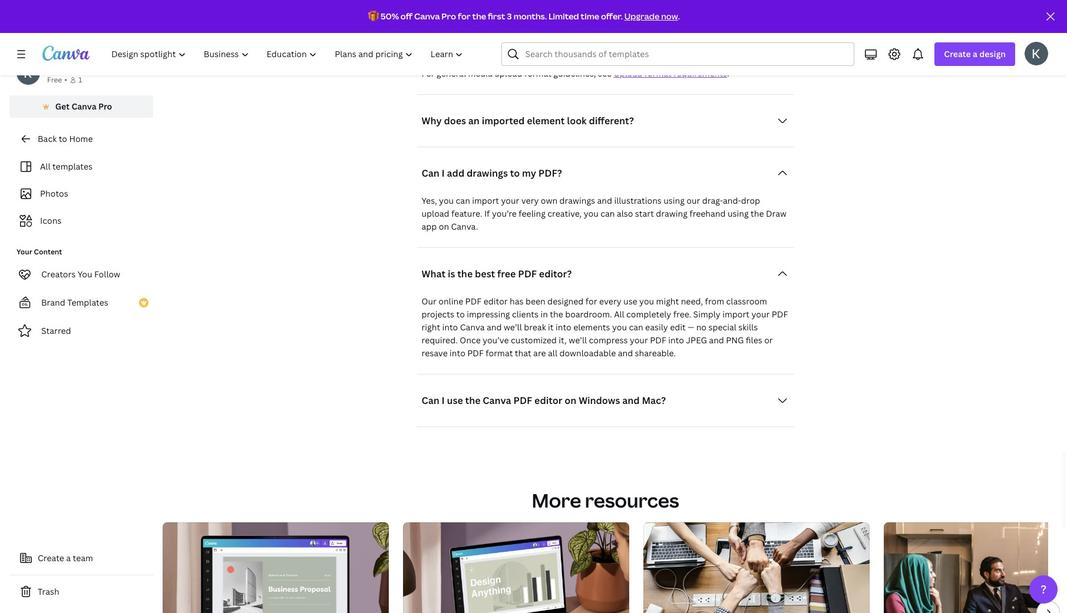 Task type: vqa. For each thing, say whether or not it's contained in the screenshot.
institution
no



Task type: describe. For each thing, give the bounding box(es) containing it.
best
[[475, 267, 495, 280]]

can i use the canva pdf editor on windows and mac? button
[[417, 389, 794, 412]]

editing.
[[702, 55, 731, 66]]

drawings inside can i add drawings to my pdf? dropdown button
[[467, 166, 508, 179]]

feature.
[[451, 208, 482, 219]]

for up requirements on the right top
[[688, 55, 700, 66]]

1 horizontal spatial images,
[[563, 29, 593, 40]]

or down documents
[[535, 55, 543, 66]]

3
[[507, 11, 512, 22]]

very
[[521, 195, 539, 206]]

into up 'required.'
[[442, 321, 458, 333]]

top level navigation element
[[104, 42, 473, 66]]

the inside our online pdf editor has been designed for every use you might need, from classroom projects to impressing clients in the boardroom. all completely free. simply import your pdf right into canva and we'll break it into elements you can easily edit — no special skills required. once you've customized it, we'll compress your pdf into jpeg and png files or resave into pdf format that are all downloadable and shareable.
[[550, 309, 563, 320]]

1 horizontal spatial be
[[672, 42, 682, 53]]

for left soft at the right top of page
[[557, 3, 569, 14]]

impressing
[[467, 309, 510, 320]]

get
[[55, 101, 70, 112]]

you up completely
[[639, 296, 654, 307]]

files
[[746, 334, 762, 346]]

. inside we don't have support (yet) for soft masks, shading, tiled patterns, jpeg 2000 or jbig images, and color filters. if your pdf has both text and images, we will break them up for editing purposes. if your pdf is a scan of documents or designs, it can only be processed as a flat or merged image. its text or design elements can't be broken up for editing. for general media upload format guidelines, see upload format requirements .
[[727, 67, 729, 79]]

import inside yes, you can import your very own drawings and illustrations using our drag-and-drop upload feature. if you're feeling creative, you can also start drawing freehand using the draw app on canva.
[[472, 195, 499, 206]]

on inside dropdown button
[[565, 394, 577, 407]]

icons
[[40, 215, 61, 226]]

flat
[[745, 42, 758, 53]]

and inside yes, you can import your very own drawings and illustrations using our drag-and-drop upload feature. if you're feeling creative, you can also start drawing freehand using the draw app on canva.
[[597, 195, 612, 206]]

the inside yes, you can import your very own drawings and illustrations using our drag-and-drop upload feature. if you're feeling creative, you can also start drawing freehand using the draw app on canva.
[[751, 208, 764, 219]]

simply
[[693, 309, 721, 320]]

and down "special"
[[709, 334, 724, 346]]

my
[[522, 166, 536, 179]]

upload
[[614, 67, 643, 79]]

clients
[[512, 309, 539, 320]]

windows
[[579, 394, 620, 407]]

canva inside button
[[72, 101, 96, 112]]

starred link
[[9, 319, 153, 343]]

start
[[635, 208, 654, 219]]

downloadable
[[560, 347, 616, 359]]

can up feature.
[[456, 195, 470, 206]]

resave
[[422, 347, 448, 359]]

brand templates link
[[9, 291, 153, 315]]

or inside our online pdf editor has been designed for every use you might need, from classroom projects to impressing clients in the boardroom. all completely free. simply import your pdf right into canva and we'll break it into elements you can easily edit — no special skills required. once you've customized it, we'll compress your pdf into jpeg and png files or resave into pdf format that are all downloadable and shareable.
[[764, 334, 773, 346]]

mac?
[[642, 394, 666, 407]]

can inside we don't have support (yet) for soft masks, shading, tiled patterns, jpeg 2000 or jbig images, and color filters. if your pdf has both text and images, we will break them up for editing purposes. if your pdf is a scan of documents or designs, it can only be processed as a flat or merged image. its text or design elements can't be broken up for editing. for general media upload format guidelines, see upload format requirements .
[[636, 42, 651, 53]]

upload inside we don't have support (yet) for soft masks, shading, tiled patterns, jpeg 2000 or jbig images, and color filters. if your pdf has both text and images, we will break them up for editing purposes. if your pdf is a scan of documents or designs, it can only be processed as a flat or merged image. its text or design elements can't be broken up for editing. for general media upload format guidelines, see upload format requirements .
[[495, 67, 522, 79]]

0 vertical spatial all
[[40, 161, 50, 172]]

are
[[533, 347, 546, 359]]

🎁 50% off canva pro for the first 3 months. limited time offer. upgrade now .
[[368, 11, 680, 22]]

soft
[[571, 3, 587, 14]]

feeling
[[519, 208, 546, 219]]

you've
[[483, 334, 509, 346]]

pdf inside the can i use the canva pdf editor on windows and mac? dropdown button
[[514, 394, 532, 407]]

can i add drawings to my pdf? button
[[417, 161, 794, 185]]

1 vertical spatial using
[[728, 208, 749, 219]]

shareable.
[[635, 347, 676, 359]]

canva inside our online pdf editor has been designed for every use you might need, from classroom projects to impressing clients in the boardroom. all completely free. simply import your pdf right into canva and we'll break it into elements you can easily edit — no special skills required. once you've customized it, we'll compress your pdf into jpeg and png files or resave into pdf format that are all downloadable and shareable.
[[460, 321, 485, 333]]

free
[[497, 267, 516, 280]]

kendall parks image
[[1025, 42, 1048, 65]]

0 vertical spatial pro
[[442, 11, 456, 22]]

is inside dropdown button
[[448, 267, 455, 280]]

can i add drawings to my pdf?
[[422, 166, 562, 179]]

0 vertical spatial .
[[678, 11, 680, 22]]

templates
[[52, 161, 93, 172]]

more resources
[[532, 488, 679, 513]]

you right the yes, on the left top of the page
[[439, 195, 454, 206]]

why does an imported element look different? button
[[417, 109, 794, 132]]

processed
[[684, 42, 725, 53]]

and up documents
[[546, 29, 561, 40]]

into down edit
[[668, 334, 684, 346]]

50%
[[381, 11, 399, 22]]

in
[[541, 309, 548, 320]]

our online pdf editor has been designed for every use you might need, from classroom projects to impressing clients in the boardroom. all completely free. simply import your pdf right into canva and we'll break it into elements you can easily edit — no special skills required. once you've customized it, we'll compress your pdf into jpeg and png files or resave into pdf format that are all downloadable and shareable.
[[422, 296, 788, 359]]

look
[[567, 114, 587, 127]]

1 horizontal spatial format
[[524, 67, 552, 79]]

0 vertical spatial text
[[528, 29, 544, 40]]

0 vertical spatial up
[[670, 29, 681, 40]]

Search search field
[[525, 43, 847, 65]]

1 vertical spatial up
[[675, 55, 686, 66]]

drawing
[[656, 208, 688, 219]]

jpeg inside we don't have support (yet) for soft masks, shading, tiled patterns, jpeg 2000 or jbig images, and color filters. if your pdf has both text and images, we will break them up for editing purposes. if your pdf is a scan of documents or designs, it can only be processed as a flat or merged image. its text or design elements can't be broken up for editing. for general media upload format guidelines, see upload format requirements .
[[711, 3, 732, 14]]

designs,
[[595, 42, 627, 53]]

free.
[[673, 309, 691, 320]]

and down 'have'
[[477, 16, 492, 27]]

get canva pro
[[55, 101, 112, 112]]

what is the best free pdf editor?
[[422, 267, 572, 280]]

can't
[[612, 55, 632, 66]]

(yet)
[[537, 3, 555, 14]]

merged
[[445, 55, 475, 66]]

what is the best free pdf editor? button
[[417, 262, 794, 286]]

time
[[581, 11, 599, 22]]

every
[[599, 296, 622, 307]]

create a design button
[[935, 42, 1015, 66]]

break inside we don't have support (yet) for soft masks, shading, tiled patterns, jpeg 2000 or jbig images, and color filters. if your pdf has both text and images, we will break them up for editing purposes. if your pdf is a scan of documents or designs, it can only be processed as a flat or merged image. its text or design elements can't be broken up for editing. for general media upload format guidelines, see upload format requirements .
[[623, 29, 645, 40]]

guidelines,
[[554, 67, 596, 79]]

use inside our online pdf editor has been designed for every use you might need, from classroom projects to impressing clients in the boardroom. all completely free. simply import your pdf right into canva and we'll break it into elements you can easily edit — no special skills required. once you've customized it, we'll compress your pdf into jpeg and png files or resave into pdf format that are all downloadable and shareable.
[[624, 296, 637, 307]]

completely
[[626, 309, 671, 320]]

designed
[[548, 296, 584, 307]]

how to save your design as a pdf image
[[403, 522, 629, 613]]

months.
[[514, 11, 547, 22]]

drop
[[741, 195, 760, 206]]

create a design
[[944, 48, 1006, 60]]

purposes.
[[726, 29, 765, 40]]

imported
[[482, 114, 525, 127]]

photos
[[40, 188, 68, 199]]

can inside our online pdf editor has been designed for every use you might need, from classroom projects to impressing clients in the boardroom. all completely free. simply import your pdf right into canva and we'll break it into elements you can easily edit — no special skills required. once you've customized it, we'll compress your pdf into jpeg and png files or resave into pdf format that are all downloadable and shareable.
[[629, 321, 643, 333]]

can i use the canva pdf editor on windows and mac?
[[422, 394, 666, 407]]

create a team button
[[9, 547, 153, 570]]

freehand
[[690, 208, 726, 219]]

online
[[439, 296, 463, 307]]

skills
[[739, 321, 758, 333]]

elements inside we don't have support (yet) for soft masks, shading, tiled patterns, jpeg 2000 or jbig images, and color filters. if your pdf has both text and images, we will break them up for editing purposes. if your pdf is a scan of documents or designs, it can only be processed as a flat or merged image. its text or design elements can't be broken up for editing. for general media upload format guidelines, see upload format requirements .
[[573, 55, 610, 66]]

to inside dropdown button
[[510, 166, 520, 179]]

upload format requirements link
[[614, 67, 727, 79]]

if inside yes, you can import your very own drawings and illustrations using our drag-and-drop upload feature. if you're feeling creative, you can also start drawing freehand using the draw app on canva.
[[484, 208, 490, 219]]

and inside dropdown button
[[622, 394, 640, 407]]

for inside our online pdf editor has been designed for every use you might need, from classroom projects to impressing clients in the boardroom. all completely free. simply import your pdf right into canva and we'll break it into elements you can easily edit — no special skills required. once you've customized it, we'll compress your pdf into jpeg and png files or resave into pdf format that are all downloadable and shareable.
[[586, 296, 597, 307]]

its
[[505, 55, 515, 66]]

1 horizontal spatial we'll
[[569, 334, 587, 346]]

does
[[444, 114, 466, 127]]

image.
[[477, 55, 503, 66]]

we
[[445, 3, 458, 14]]

support
[[504, 3, 535, 14]]

and down compress
[[618, 347, 633, 359]]

a scan of
[[500, 42, 535, 53]]

edit
[[670, 321, 686, 333]]

tiled
[[653, 3, 671, 14]]

all inside our online pdf editor has been designed for every use you might need, from classroom projects to impressing clients in the boardroom. all completely free. simply import your pdf right into canva and we'll break it into elements you can easily edit — no special skills required. once you've customized it, we'll compress your pdf into jpeg and png files or resave into pdf format that are all downloadable and shareable.
[[614, 309, 624, 320]]

you
[[78, 269, 92, 280]]

off
[[401, 11, 413, 22]]

been
[[526, 296, 546, 307]]

1 vertical spatial text
[[517, 55, 533, 66]]

create a pdf on canva image
[[163, 522, 389, 613]]

a inside we don't have support (yet) for soft masks, shading, tiled patterns, jpeg 2000 or jbig images, and color filters. if your pdf has both text and images, we will break them up for editing purposes. if your pdf is a scan of documents or designs, it can only be processed as a flat or merged image. its text or design elements can't be broken up for editing. for general media upload format guidelines, see upload format requirements .
[[738, 42, 743, 53]]

for right we
[[458, 11, 471, 22]]

right
[[422, 321, 440, 333]]

and up "you've"
[[487, 321, 502, 333]]

pdf inside the what is the best free pdf editor? dropdown button
[[518, 267, 537, 280]]

both
[[507, 29, 526, 40]]

—
[[688, 321, 694, 333]]

yes,
[[422, 195, 437, 206]]

use inside dropdown button
[[447, 394, 463, 407]]

brand
[[41, 297, 65, 308]]



Task type: locate. For each thing, give the bounding box(es) containing it.
we
[[595, 29, 606, 40]]

elements up see at the top of page
[[573, 55, 610, 66]]

canva
[[414, 11, 440, 22], [72, 101, 96, 112], [460, 321, 485, 333], [483, 394, 511, 407]]

we'll right it,
[[569, 334, 587, 346]]

can left add
[[422, 166, 440, 179]]

it up the customized
[[548, 321, 554, 333]]

1 vertical spatial can
[[422, 394, 440, 407]]

1 vertical spatial editor
[[535, 394, 563, 407]]

elements
[[573, 55, 610, 66], [573, 321, 610, 333]]

if up merged
[[445, 42, 451, 53]]

2 horizontal spatial a
[[973, 48, 978, 60]]

customized
[[511, 334, 557, 346]]

to right back
[[59, 133, 67, 144]]

1 vertical spatial all
[[614, 309, 624, 320]]

text
[[528, 29, 544, 40], [517, 55, 533, 66]]

you're
[[492, 208, 517, 219]]

documents
[[537, 42, 582, 53]]

format down "you've"
[[486, 347, 513, 359]]

brand templates
[[41, 297, 108, 308]]

1 horizontal spatial on
[[565, 394, 577, 407]]

using
[[664, 195, 685, 206], [728, 208, 749, 219]]

1 vertical spatial we'll
[[569, 334, 587, 346]]

0 horizontal spatial .
[[678, 11, 680, 22]]

0 horizontal spatial break
[[524, 321, 546, 333]]

have
[[483, 3, 502, 14]]

0 vertical spatial upload
[[495, 67, 522, 79]]

a for create a team
[[66, 553, 71, 564]]

2 can from the top
[[422, 394, 440, 407]]

i for add
[[442, 166, 445, 179]]

0 horizontal spatial all
[[40, 161, 50, 172]]

1 horizontal spatial pro
[[442, 11, 456, 22]]

None search field
[[502, 42, 855, 66]]

jpeg left 2000
[[711, 3, 732, 14]]

jpeg inside our online pdf editor has been designed for every use you might need, from classroom projects to impressing clients in the boardroom. all completely free. simply import your pdf right into canva and we'll break it into elements you can easily edit — no special skills required. once you've customized it, we'll compress your pdf into jpeg and png files or resave into pdf format that are all downloadable and shareable.
[[686, 334, 707, 346]]

1 horizontal spatial all
[[614, 309, 624, 320]]

upgrade now button
[[624, 11, 678, 22]]

0 vertical spatial use
[[624, 296, 637, 307]]

is right what
[[448, 267, 455, 280]]

drawings inside yes, you can import your very own drawings and illustrations using our drag-and-drop upload feature. if you're feeling creative, you can also start drawing freehand using the draw app on canva.
[[560, 195, 595, 206]]

1 horizontal spatial import
[[723, 309, 750, 320]]

yes, you can import your very own drawings and illustrations using our drag-and-drop upload feature. if you're feeling creative, you can also start drawing freehand using the draw app on canva.
[[422, 195, 787, 232]]

0 horizontal spatial has
[[491, 29, 505, 40]]

0 vertical spatial if
[[445, 29, 451, 40]]

1 horizontal spatial to
[[456, 309, 465, 320]]

0 vertical spatial has
[[491, 29, 505, 40]]

has down color
[[491, 29, 505, 40]]

you up compress
[[612, 321, 627, 333]]

0 horizontal spatial we'll
[[504, 321, 522, 333]]

design down documents
[[545, 55, 571, 66]]

0 vertical spatial create
[[944, 48, 971, 60]]

and
[[477, 16, 492, 27], [546, 29, 561, 40], [597, 195, 612, 206], [487, 321, 502, 333], [709, 334, 724, 346], [618, 347, 633, 359], [622, 394, 640, 407]]

0 vertical spatial can
[[422, 166, 440, 179]]

break inside our online pdf editor has been designed for every use you might need, from classroom projects to impressing clients in the boardroom. all completely free. simply import your pdf right into canva and we'll break it into elements you can easily edit — no special skills required. once you've customized it, we'll compress your pdf into jpeg and png files or resave into pdf format that are all downloadable and shareable.
[[524, 321, 546, 333]]

app
[[422, 221, 437, 232]]

free •
[[47, 75, 67, 85]]

0 horizontal spatial to
[[59, 133, 67, 144]]

follow
[[94, 269, 120, 280]]

we'll
[[504, 321, 522, 333], [569, 334, 587, 346]]

masks,
[[589, 3, 615, 14]]

upload down the yes, on the left top of the page
[[422, 208, 449, 219]]

1 vertical spatial be
[[634, 55, 644, 66]]

into up it,
[[556, 321, 571, 333]]

1 vertical spatial images,
[[563, 29, 593, 40]]

pro up back to home link
[[98, 101, 112, 112]]

0 horizontal spatial format
[[486, 347, 513, 359]]

1 vertical spatial it
[[548, 321, 554, 333]]

only
[[653, 42, 670, 53]]

1 vertical spatial jpeg
[[686, 334, 707, 346]]

create for create a design
[[944, 48, 971, 60]]

1 vertical spatial use
[[447, 394, 463, 407]]

create a team
[[38, 553, 93, 564]]

2 horizontal spatial to
[[510, 166, 520, 179]]

1 horizontal spatial create
[[944, 48, 971, 60]]

or left jbig
[[758, 3, 766, 14]]

it up can't
[[629, 42, 634, 53]]

1 horizontal spatial jpeg
[[711, 3, 732, 14]]

0 horizontal spatial import
[[472, 195, 499, 206]]

we don't have support (yet) for soft masks, shading, tiled patterns, jpeg 2000 or jbig images, and color filters. if your pdf has both text and images, we will break them up for editing purposes. if your pdf is a scan of documents or designs, it can only be processed as a flat or merged image. its text or design elements can't be broken up for editing. for general media upload format guidelines, see upload format requirements .
[[422, 3, 787, 79]]

0 vertical spatial drawings
[[467, 166, 508, 179]]

creative,
[[548, 208, 582, 219]]

drag-
[[702, 195, 723, 206]]

has inside we don't have support (yet) for soft masks, shading, tiled patterns, jpeg 2000 or jbig images, and color filters. if your pdf has both text and images, we will break them up for editing purposes. if your pdf is a scan of documents or designs, it can only be processed as a flat or merged image. its text or design elements can't be broken up for editing. for general media upload format guidelines, see upload format requirements .
[[491, 29, 505, 40]]

1 can from the top
[[422, 166, 440, 179]]

1 horizontal spatial upload
[[495, 67, 522, 79]]

1 vertical spatial drawings
[[560, 195, 595, 206]]

0 horizontal spatial design
[[545, 55, 571, 66]]

0 vertical spatial elements
[[573, 55, 610, 66]]

all templates
[[40, 161, 93, 172]]

a inside button
[[66, 553, 71, 564]]

can down resave
[[422, 394, 440, 407]]

using down the and-
[[728, 208, 749, 219]]

is inside we don't have support (yet) for soft masks, shading, tiled patterns, jpeg 2000 or jbig images, and color filters. if your pdf has both text and images, we will break them up for editing purposes. if your pdf is a scan of documents or designs, it can only be processed as a flat or merged image. its text or design elements can't be broken up for editing. for general media upload format guidelines, see upload format requirements .
[[491, 42, 498, 53]]

boardroom.
[[565, 309, 612, 320]]

can for can i use the canva pdf editor on windows and mac?
[[422, 394, 440, 407]]

drawings right add
[[467, 166, 508, 179]]

import inside our online pdf editor has been designed for every use you might need, from classroom projects to impressing clients in the boardroom. all completely free. simply import your pdf right into canva and we'll break it into elements you can easily edit — no special skills required. once you've customized it, we'll compress your pdf into jpeg and png files or resave into pdf format that are all downloadable and shareable.
[[723, 309, 750, 320]]

or right the 'files'
[[764, 334, 773, 346]]

be right only at the right of page
[[672, 42, 682, 53]]

starred
[[41, 325, 71, 337]]

we'll down clients
[[504, 321, 522, 333]]

upload down its at top
[[495, 67, 522, 79]]

or left the designs, on the top right of the page
[[584, 42, 593, 53]]

jpeg
[[711, 3, 732, 14], [686, 334, 707, 346]]

create inside button
[[38, 553, 64, 564]]

1 vertical spatial import
[[723, 309, 750, 320]]

. right tiled
[[678, 11, 680, 22]]

can
[[636, 42, 651, 53], [456, 195, 470, 206], [601, 208, 615, 219], [629, 321, 643, 333]]

into down the once at left bottom
[[450, 347, 465, 359]]

on
[[439, 221, 449, 232], [565, 394, 577, 407]]

use right every
[[624, 296, 637, 307]]

trash
[[38, 586, 59, 598]]

1 i from the top
[[442, 166, 445, 179]]

0 horizontal spatial use
[[447, 394, 463, 407]]

why
[[422, 114, 442, 127]]

can left also at the top right of page
[[601, 208, 615, 219]]

. down editing.
[[727, 67, 729, 79]]

color
[[494, 16, 515, 27]]

your content
[[17, 247, 62, 257]]

0 horizontal spatial be
[[634, 55, 644, 66]]

pro inside button
[[98, 101, 112, 112]]

can left only at the right of page
[[636, 42, 651, 53]]

content
[[34, 247, 62, 257]]

patterns,
[[673, 3, 709, 14]]

classroom
[[726, 296, 767, 307]]

1 vertical spatial break
[[524, 321, 546, 333]]

own
[[541, 195, 558, 206]]

home
[[69, 133, 93, 144]]

free
[[47, 75, 62, 85]]

icons link
[[17, 210, 146, 232]]

0 horizontal spatial on
[[439, 221, 449, 232]]

and-
[[723, 195, 741, 206]]

all down every
[[614, 309, 624, 320]]

1 vertical spatial pro
[[98, 101, 112, 112]]

or right the flat
[[760, 42, 769, 53]]

create for create a team
[[38, 553, 64, 564]]

if left you're
[[484, 208, 490, 219]]

1 horizontal spatial is
[[491, 42, 498, 53]]

all left templates
[[40, 161, 50, 172]]

use down resave
[[447, 394, 463, 407]]

to left my
[[510, 166, 520, 179]]

is up image.
[[491, 42, 498, 53]]

design left kendall parks icon at right top
[[980, 48, 1006, 60]]

canva.
[[451, 221, 478, 232]]

i left add
[[442, 166, 445, 179]]

0 vertical spatial we'll
[[504, 321, 522, 333]]

add
[[447, 166, 465, 179]]

using up the drawing at top
[[664, 195, 685, 206]]

1 horizontal spatial use
[[624, 296, 637, 307]]

easily
[[645, 321, 668, 333]]

0 horizontal spatial pro
[[98, 101, 112, 112]]

team
[[73, 553, 93, 564]]

i down resave
[[442, 394, 445, 407]]

format inside our online pdf editor has been designed for every use you might need, from classroom projects to impressing clients in the boardroom. all completely free. simply import your pdf right into canva and we'll break it into elements you can easily edit — no special skills required. once you've customized it, we'll compress your pdf into jpeg and png files or resave into pdf format that are all downloadable and shareable.
[[486, 347, 513, 359]]

import down classroom
[[723, 309, 750, 320]]

editor
[[484, 296, 508, 307], [535, 394, 563, 407]]

illustrations
[[614, 195, 662, 206]]

required.
[[422, 334, 458, 346]]

break down upgrade
[[623, 29, 645, 40]]

0 vertical spatial jpeg
[[711, 3, 732, 14]]

to down the online
[[456, 309, 465, 320]]

is
[[491, 42, 498, 53], [448, 267, 455, 280]]

images, down time
[[563, 29, 593, 40]]

1 vertical spatial on
[[565, 394, 577, 407]]

your
[[453, 29, 471, 40], [453, 42, 471, 53], [501, 195, 519, 206], [752, 309, 770, 320], [630, 334, 648, 346]]

requirements
[[674, 67, 727, 79]]

collaborate on your designs in canva image
[[644, 522, 870, 613]]

pro left don't
[[442, 11, 456, 22]]

text right its at top
[[517, 55, 533, 66]]

create inside dropdown button
[[944, 48, 971, 60]]

1 horizontal spatial drawings
[[560, 195, 595, 206]]

1 horizontal spatial .
[[727, 67, 729, 79]]

.
[[678, 11, 680, 22], [727, 67, 729, 79]]

canva inside dropdown button
[[483, 394, 511, 407]]

0 vertical spatial be
[[672, 42, 682, 53]]

editor inside our online pdf editor has been designed for every use you might need, from classroom projects to impressing clients in the boardroom. all completely free. simply import your pdf right into canva and we'll break it into elements you can easily edit — no special skills required. once you've customized it, we'll compress your pdf into jpeg and png files or resave into pdf format that are all downloadable and shareable.
[[484, 296, 508, 307]]

elements down boardroom.
[[573, 321, 610, 333]]

0 vertical spatial i
[[442, 166, 445, 179]]

0 vertical spatial using
[[664, 195, 685, 206]]

to
[[59, 133, 67, 144], [510, 166, 520, 179], [456, 309, 465, 320]]

offer.
[[601, 11, 623, 22]]

it inside we don't have support (yet) for soft masks, shading, tiled patterns, jpeg 2000 or jbig images, and color filters. if your pdf has both text and images, we will break them up for editing purposes. if your pdf is a scan of documents or designs, it can only be processed as a flat or merged image. its text or design elements can't be broken up for editing. for general media upload format guidelines, see upload format requirements .
[[629, 42, 634, 53]]

it inside our online pdf editor has been designed for every use you might need, from classroom projects to impressing clients in the boardroom. all completely free. simply import your pdf right into canva and we'll break it into elements you can easily edit — no special skills required. once you've customized it, we'll compress your pdf into jpeg and png files or resave into pdf format that are all downloadable and shareable.
[[548, 321, 554, 333]]

i for use
[[442, 394, 445, 407]]

import up you're
[[472, 195, 499, 206]]

for up search "search box"
[[683, 29, 694, 40]]

0 horizontal spatial jpeg
[[686, 334, 707, 346]]

text down filters.
[[528, 29, 544, 40]]

our
[[687, 195, 700, 206]]

them
[[647, 29, 668, 40]]

0 vertical spatial on
[[439, 221, 449, 232]]

will
[[608, 29, 621, 40]]

0 vertical spatial import
[[472, 195, 499, 206]]

projects
[[422, 309, 454, 320]]

0 vertical spatial it
[[629, 42, 634, 53]]

i
[[442, 166, 445, 179], [442, 394, 445, 407]]

special
[[709, 321, 737, 333]]

0 horizontal spatial is
[[448, 267, 455, 280]]

as
[[727, 42, 736, 53]]

you
[[439, 195, 454, 206], [584, 208, 599, 219], [639, 296, 654, 307], [612, 321, 627, 333]]

editor up impressing
[[484, 296, 508, 307]]

different?
[[589, 114, 634, 127]]

if down we
[[445, 29, 451, 40]]

design inside dropdown button
[[980, 48, 1006, 60]]

elements inside our online pdf editor has been designed for every use you might need, from classroom projects to impressing clients in the boardroom. all completely free. simply import your pdf right into canva and we'll break it into elements you can easily edit — no special skills required. once you've customized it, we'll compress your pdf into jpeg and png files or resave into pdf format that are all downloadable and shareable.
[[573, 321, 610, 333]]

design inside we don't have support (yet) for soft masks, shading, tiled patterns, jpeg 2000 or jbig images, and color filters. if your pdf has both text and images, we will break them up for editing purposes. if your pdf is a scan of documents or designs, it can only be processed as a flat or merged image. its text or design elements can't be broken up for editing. for general media upload format guidelines, see upload format requirements .
[[545, 55, 571, 66]]

2 vertical spatial to
[[456, 309, 465, 320]]

for up boardroom.
[[586, 296, 597, 307]]

1 vertical spatial has
[[510, 296, 524, 307]]

be
[[672, 42, 682, 53], [634, 55, 644, 66]]

1 horizontal spatial a
[[738, 42, 743, 53]]

drawings up the creative,
[[560, 195, 595, 206]]

photos link
[[17, 183, 146, 205]]

all
[[40, 161, 50, 172], [614, 309, 624, 320]]

1 vertical spatial .
[[727, 67, 729, 79]]

and down can i add drawings to my pdf? dropdown button
[[597, 195, 612, 206]]

images, down we
[[445, 16, 475, 27]]

can for can i add drawings to my pdf?
[[422, 166, 440, 179]]

be up "upload"
[[634, 55, 644, 66]]

media
[[468, 67, 493, 79]]

up up upload format requirements link
[[675, 55, 686, 66]]

and left mac?
[[622, 394, 640, 407]]

0 vertical spatial is
[[491, 42, 498, 53]]

drawings
[[467, 166, 508, 179], [560, 195, 595, 206]]

7 ways to improve your internal communications image
[[884, 522, 1067, 613]]

1 vertical spatial i
[[442, 394, 445, 407]]

also
[[617, 208, 633, 219]]

1 horizontal spatial editor
[[535, 394, 563, 407]]

no
[[696, 321, 707, 333]]

you right the creative,
[[584, 208, 599, 219]]

break up the customized
[[524, 321, 546, 333]]

0 horizontal spatial using
[[664, 195, 685, 206]]

0 vertical spatial to
[[59, 133, 67, 144]]

1 vertical spatial upload
[[422, 208, 449, 219]]

0 horizontal spatial drawings
[[467, 166, 508, 179]]

upload inside yes, you can import your very own drawings and illustrations using our drag-and-drop upload feature. if you're feeling creative, you can also start drawing freehand using the draw app on canva.
[[422, 208, 449, 219]]

your inside yes, you can import your very own drawings and illustrations using our drag-and-drop upload feature. if you're feeling creative, you can also start drawing freehand using the draw app on canva.
[[501, 195, 519, 206]]

editor down all
[[535, 394, 563, 407]]

0 horizontal spatial images,
[[445, 16, 475, 27]]

your
[[17, 247, 32, 257]]

1 horizontal spatial break
[[623, 29, 645, 40]]

has up clients
[[510, 296, 524, 307]]

2 i from the top
[[442, 394, 445, 407]]

0 horizontal spatial create
[[38, 553, 64, 564]]

1 horizontal spatial has
[[510, 296, 524, 307]]

editor inside dropdown button
[[535, 394, 563, 407]]

format down the a scan of
[[524, 67, 552, 79]]

1 vertical spatial if
[[445, 42, 451, 53]]

0 vertical spatial break
[[623, 29, 645, 40]]

from
[[705, 296, 724, 307]]

format down broken
[[645, 67, 672, 79]]

1 horizontal spatial it
[[629, 42, 634, 53]]

can down completely
[[629, 321, 643, 333]]

🎁
[[368, 11, 379, 22]]

a for create a design
[[973, 48, 978, 60]]

editing
[[696, 29, 724, 40]]

jpeg down no
[[686, 334, 707, 346]]

0 horizontal spatial editor
[[484, 296, 508, 307]]

1 vertical spatial to
[[510, 166, 520, 179]]

0 vertical spatial editor
[[484, 296, 508, 307]]

has inside our online pdf editor has been designed for every use you might need, from classroom projects to impressing clients in the boardroom. all completely free. simply import your pdf right into canva and we'll break it into elements you can easily edit — no special skills required. once you've customized it, we'll compress your pdf into jpeg and png files or resave into pdf format that are all downloadable and shareable.
[[510, 296, 524, 307]]

0 horizontal spatial a
[[66, 553, 71, 564]]

0 vertical spatial images,
[[445, 16, 475, 27]]

1 vertical spatial create
[[38, 553, 64, 564]]

2 horizontal spatial format
[[645, 67, 672, 79]]

on left windows
[[565, 394, 577, 407]]

a inside dropdown button
[[973, 48, 978, 60]]

0 horizontal spatial upload
[[422, 208, 449, 219]]

on inside yes, you can import your very own drawings and illustrations using our drag-and-drop upload feature. if you're feeling creative, you can also start drawing freehand using the draw app on canva.
[[439, 221, 449, 232]]

0 horizontal spatial it
[[548, 321, 554, 333]]

1 vertical spatial is
[[448, 267, 455, 280]]

•
[[64, 75, 67, 85]]

on right app on the top left of the page
[[439, 221, 449, 232]]

pro
[[442, 11, 456, 22], [98, 101, 112, 112]]

limited
[[549, 11, 579, 22]]

the
[[472, 11, 486, 22], [751, 208, 764, 219], [457, 267, 473, 280], [550, 309, 563, 320], [465, 394, 481, 407]]

1 horizontal spatial using
[[728, 208, 749, 219]]

up right them
[[670, 29, 681, 40]]

1 horizontal spatial design
[[980, 48, 1006, 60]]

to inside our online pdf editor has been designed for every use you might need, from classroom projects to impressing clients in the boardroom. all completely free. simply import your pdf right into canva and we'll break it into elements you can easily edit — no special skills required. once you've customized it, we'll compress your pdf into jpeg and png files or resave into pdf format that are all downloadable and shareable.
[[456, 309, 465, 320]]



